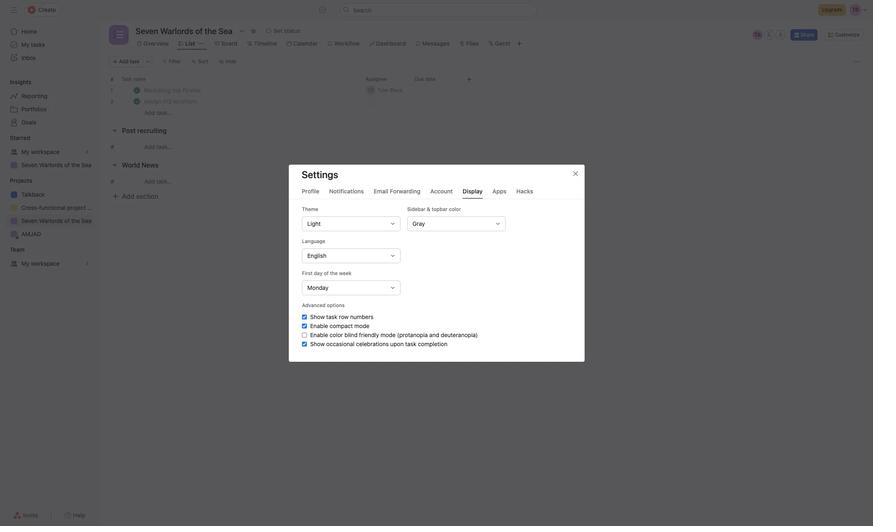 Task type: locate. For each thing, give the bounding box(es) containing it.
2 vertical spatial task…
[[156, 178, 172, 185]]

tb
[[755, 32, 761, 38], [368, 87, 374, 93]]

0 horizontal spatial task
[[130, 58, 140, 65]]

2 workspace from the top
[[31, 260, 60, 267]]

starred element
[[0, 131, 99, 174]]

# down collapse task list for this section image
[[111, 143, 114, 150]]

0 vertical spatial my workspace
[[21, 148, 60, 155]]

2 my workspace from the top
[[21, 260, 60, 267]]

world
[[122, 162, 140, 169]]

1 add task… from the top
[[144, 109, 172, 116]]

sea
[[81, 162, 91, 169], [81, 218, 91, 224]]

sidebar
[[407, 206, 426, 212]]

seven warlords of the sea down cross-functional project plan
[[21, 218, 91, 224]]

1 vertical spatial #
[[111, 143, 114, 150]]

2 show from the top
[[310, 341, 325, 348]]

recruiting top pirates cell
[[99, 85, 363, 96]]

2 my from the top
[[21, 148, 29, 155]]

1 vertical spatial add task…
[[144, 143, 172, 150]]

add task button
[[109, 56, 143, 67]]

1 enable from the top
[[310, 323, 328, 330]]

insights element
[[0, 75, 99, 131]]

add task… down "recruiting"
[[144, 143, 172, 150]]

teams element
[[0, 243, 99, 272]]

task for add
[[130, 58, 140, 65]]

task up task name
[[130, 58, 140, 65]]

add task… button down 'assign hq locations' text box
[[144, 108, 172, 117]]

0 vertical spatial my workspace link
[[5, 146, 94, 159]]

enable right enable color blind friendly mode (protanopia and deuteranopia) checkbox
[[310, 332, 328, 339]]

1 vertical spatial seven
[[21, 218, 38, 224]]

1 seven from the top
[[21, 162, 38, 169]]

the left collapse task list for this section icon
[[71, 162, 80, 169]]

share button
[[791, 29, 818, 41]]

gantt
[[495, 40, 511, 47]]

home
[[21, 28, 37, 35]]

1 sea from the top
[[81, 162, 91, 169]]

insights button
[[0, 78, 31, 86]]

the inside projects element
[[71, 218, 80, 224]]

# for world news
[[111, 178, 114, 185]]

my workspace link inside teams element
[[5, 257, 94, 271]]

seven warlords of the sea inside projects element
[[21, 218, 91, 224]]

0 vertical spatial enable
[[310, 323, 328, 330]]

0 vertical spatial my
[[21, 41, 29, 48]]

2 task… from the top
[[156, 143, 172, 150]]

Completed checkbox
[[132, 86, 142, 95]]

my for "global" element
[[21, 41, 29, 48]]

Show occasional celebrations upon task completion checkbox
[[302, 342, 307, 347]]

monday button
[[302, 281, 401, 295]]

color down enable compact mode
[[330, 332, 343, 339]]

theme
[[302, 206, 318, 212]]

2 add task… from the top
[[144, 143, 172, 150]]

add task… button down news at the top left of page
[[144, 177, 172, 186]]

1 vertical spatial of
[[64, 218, 70, 224]]

amjad link
[[5, 228, 94, 241]]

seven warlords of the sea
[[21, 162, 91, 169], [21, 218, 91, 224]]

add task… down 'assign hq locations' text box
[[144, 109, 172, 116]]

the left the week
[[330, 270, 338, 277]]

occasional
[[326, 341, 355, 348]]

3 my from the top
[[21, 260, 29, 267]]

show task row numbers
[[310, 314, 374, 321]]

1 vertical spatial task…
[[156, 143, 172, 150]]

1 horizontal spatial task
[[326, 314, 337, 321]]

1 seven warlords of the sea from the top
[[21, 162, 91, 169]]

add task… button down "recruiting"
[[144, 143, 172, 152]]

the inside starred element
[[71, 162, 80, 169]]

task… down 'assign hq locations' text box
[[156, 109, 172, 116]]

1 task… from the top
[[156, 109, 172, 116]]

warlords
[[39, 162, 63, 169], [39, 218, 63, 224]]

Assign HQ locations text field
[[142, 97, 200, 106]]

my workspace
[[21, 148, 60, 155], [21, 260, 60, 267]]

0 vertical spatial seven
[[21, 162, 38, 169]]

2
[[111, 98, 114, 105]]

task… down "recruiting"
[[156, 143, 172, 150]]

2 sea from the top
[[81, 218, 91, 224]]

hacks button
[[517, 188, 534, 199]]

# up 1
[[111, 76, 114, 82]]

my workspace link down 'amjad' link
[[5, 257, 94, 271]]

of inside projects element
[[64, 218, 70, 224]]

language
[[302, 238, 325, 244]]

seven warlords of the sea link up talkback link
[[5, 159, 94, 172]]

add
[[119, 58, 128, 65], [144, 109, 155, 116], [144, 143, 155, 150], [144, 178, 155, 185], [122, 193, 134, 200]]

my workspace link down goals link
[[5, 146, 94, 159]]

1 vertical spatial task
[[326, 314, 337, 321]]

seven inside starred element
[[21, 162, 38, 169]]

account button
[[431, 188, 453, 199]]

of right day
[[324, 270, 329, 277]]

warlords down cross-functional project plan link at the left top of page
[[39, 218, 63, 224]]

my workspace down starred
[[21, 148, 60, 155]]

Completed checkbox
[[132, 97, 142, 106]]

my inside teams element
[[21, 260, 29, 267]]

my tasks link
[[5, 38, 94, 51]]

gantt link
[[489, 39, 511, 48]]

3 add task… button from the top
[[144, 177, 172, 186]]

1 horizontal spatial color
[[449, 206, 461, 212]]

workspace down 'amjad' link
[[31, 260, 60, 267]]

of inside starred element
[[64, 162, 70, 169]]

1
[[111, 87, 113, 94]]

1 vertical spatial workspace
[[31, 260, 60, 267]]

0 vertical spatial task…
[[156, 109, 172, 116]]

invite button
[[8, 509, 43, 523]]

warlords inside projects element
[[39, 218, 63, 224]]

row
[[99, 73, 874, 88], [109, 84, 864, 85], [99, 85, 874, 96], [99, 141, 874, 157], [99, 176, 874, 191]]

the down project
[[71, 218, 80, 224]]

settings
[[302, 169, 338, 180]]

add inside "button"
[[122, 193, 134, 200]]

advanced
[[302, 302, 326, 309]]

mode up upon at the left bottom of page
[[381, 332, 396, 339]]

warlords inside starred element
[[39, 162, 63, 169]]

warlords for second "seven warlords of the sea" link
[[39, 218, 63, 224]]

task left row at the bottom
[[326, 314, 337, 321]]

add task… down news at the top left of page
[[144, 178, 172, 185]]

my inside "global" element
[[21, 41, 29, 48]]

0 vertical spatial mode
[[354, 323, 369, 330]]

add task…
[[144, 109, 172, 116], [144, 143, 172, 150], [144, 178, 172, 185]]

profile
[[302, 188, 320, 195]]

1 vertical spatial seven warlords of the sea
[[21, 218, 91, 224]]

my down starred
[[21, 148, 29, 155]]

Enable color blind friendly mode (protanopia and deuteranopia) checkbox
[[302, 333, 307, 338]]

0 vertical spatial warlords
[[39, 162, 63, 169]]

0 vertical spatial tb
[[755, 32, 761, 38]]

2 vertical spatial my
[[21, 260, 29, 267]]

3 task… from the top
[[156, 178, 172, 185]]

1 vertical spatial my workspace link
[[5, 257, 94, 271]]

my workspace inside starred element
[[21, 148, 60, 155]]

my
[[21, 41, 29, 48], [21, 148, 29, 155], [21, 260, 29, 267]]

color up gray dropdown button
[[449, 206, 461, 212]]

warlords for 1st "seven warlords of the sea" link
[[39, 162, 63, 169]]

1 vertical spatial color
[[330, 332, 343, 339]]

1 vertical spatial sea
[[81, 218, 91, 224]]

add task… button for post recruiting
[[144, 143, 172, 152]]

1 vertical spatial the
[[71, 218, 80, 224]]

and
[[429, 332, 439, 339]]

1 vertical spatial my workspace
[[21, 260, 60, 267]]

sea inside starred element
[[81, 162, 91, 169]]

1 warlords from the top
[[39, 162, 63, 169]]

0 vertical spatial of
[[64, 162, 70, 169]]

0 horizontal spatial color
[[330, 332, 343, 339]]

&
[[427, 206, 431, 212]]

workflow
[[334, 40, 360, 47]]

recruiting
[[137, 127, 167, 134]]

messages link
[[416, 39, 450, 48]]

monday
[[307, 284, 328, 291]]

first day of the week
[[302, 270, 352, 277]]

1 vertical spatial add task… button
[[144, 143, 172, 152]]

add left 'section'
[[122, 193, 134, 200]]

add task… button for world news
[[144, 177, 172, 186]]

1 my workspace link from the top
[[5, 146, 94, 159]]

plan
[[87, 204, 99, 211]]

# down collapse task list for this section icon
[[111, 178, 114, 185]]

of for second "seven warlords of the sea" link
[[64, 218, 70, 224]]

task… down news at the top left of page
[[156, 178, 172, 185]]

enable
[[310, 323, 328, 330], [310, 332, 328, 339]]

of up talkback link
[[64, 162, 70, 169]]

1 vertical spatial mode
[[381, 332, 396, 339]]

sidebar & topbar color
[[407, 206, 461, 212]]

the for 1st "seven warlords of the sea" link
[[71, 162, 80, 169]]

enable compact mode
[[310, 323, 369, 330]]

workspace down goals link
[[31, 148, 60, 155]]

enable for enable compact mode
[[310, 323, 328, 330]]

1 my workspace from the top
[[21, 148, 60, 155]]

1 vertical spatial seven warlords of the sea link
[[5, 215, 94, 228]]

add up task
[[119, 58, 128, 65]]

show right show occasional celebrations upon task completion option
[[310, 341, 325, 348]]

seven up projects
[[21, 162, 38, 169]]

0 vertical spatial show
[[310, 314, 325, 321]]

my tasks
[[21, 41, 45, 48]]

my down team on the top left
[[21, 260, 29, 267]]

1 vertical spatial my
[[21, 148, 29, 155]]

1 show from the top
[[310, 314, 325, 321]]

2 seven from the top
[[21, 218, 38, 224]]

timeline link
[[248, 39, 277, 48]]

2 warlords from the top
[[39, 218, 63, 224]]

seven down cross-
[[21, 218, 38, 224]]

0 vertical spatial sea
[[81, 162, 91, 169]]

enable right enable compact mode option
[[310, 323, 328, 330]]

my workspace inside teams element
[[21, 260, 60, 267]]

3 # from the top
[[111, 178, 114, 185]]

my workspace link
[[5, 146, 94, 159], [5, 257, 94, 271]]

completed image
[[132, 86, 142, 95]]

2 enable from the top
[[310, 332, 328, 339]]

seven warlords of the sea link
[[5, 159, 94, 172], [5, 215, 94, 228]]

show down advanced
[[310, 314, 325, 321]]

2 vertical spatial the
[[330, 270, 338, 277]]

task name
[[121, 76, 146, 82]]

add up "recruiting"
[[144, 109, 155, 116]]

0 vertical spatial #
[[111, 76, 114, 82]]

None text field
[[134, 23, 235, 38]]

0 vertical spatial add task…
[[144, 109, 172, 116]]

2 my workspace link from the top
[[5, 257, 94, 271]]

1 add task… button from the top
[[144, 108, 172, 117]]

my workspace link inside starred element
[[5, 146, 94, 159]]

completion
[[418, 341, 448, 348]]

cross-functional project plan link
[[5, 201, 99, 215]]

2 vertical spatial #
[[111, 178, 114, 185]]

color
[[449, 206, 461, 212], [330, 332, 343, 339]]

0 vertical spatial seven warlords of the sea
[[21, 162, 91, 169]]

show for show occasional celebrations upon task completion
[[310, 341, 325, 348]]

projects element
[[0, 174, 99, 243]]

2 vertical spatial add task…
[[144, 178, 172, 185]]

2 vertical spatial add task… button
[[144, 177, 172, 186]]

0 vertical spatial task
[[130, 58, 140, 65]]

2 add task… button from the top
[[144, 143, 172, 152]]

2 # from the top
[[111, 143, 114, 150]]

add inside row
[[144, 109, 155, 116]]

compact
[[330, 323, 353, 330]]

forwarding
[[390, 188, 421, 195]]

task down (protanopia
[[405, 341, 416, 348]]

mode down numbers
[[354, 323, 369, 330]]

my for teams element
[[21, 260, 29, 267]]

board link
[[215, 39, 238, 48]]

my inside starred element
[[21, 148, 29, 155]]

warlords up talkback link
[[39, 162, 63, 169]]

my left 'tasks'
[[21, 41, 29, 48]]

1 vertical spatial tb
[[368, 87, 374, 93]]

overview
[[143, 40, 169, 47]]

seven warlords of the sea link down functional
[[5, 215, 94, 228]]

0 vertical spatial workspace
[[31, 148, 60, 155]]

cross-
[[21, 204, 39, 211]]

1 vertical spatial show
[[310, 341, 325, 348]]

Show task row numbers checkbox
[[302, 315, 307, 320]]

of down cross-functional project plan
[[64, 218, 70, 224]]

seven warlords of the sea up talkback link
[[21, 162, 91, 169]]

sea down plan
[[81, 218, 91, 224]]

apps
[[493, 188, 507, 195]]

sea left collapse task list for this section icon
[[81, 162, 91, 169]]

1 my from the top
[[21, 41, 29, 48]]

task…
[[156, 109, 172, 116], [156, 143, 172, 150], [156, 178, 172, 185]]

1 workspace from the top
[[31, 148, 60, 155]]

team
[[10, 246, 25, 253]]

assignee
[[366, 76, 387, 82]]

0 vertical spatial add task… button
[[144, 108, 172, 117]]

task inside button
[[130, 58, 140, 65]]

workspace inside starred element
[[31, 148, 60, 155]]

3 add task… from the top
[[144, 178, 172, 185]]

my workspace down team on the top left
[[21, 260, 60, 267]]

email forwarding
[[374, 188, 421, 195]]

0 horizontal spatial tb
[[368, 87, 374, 93]]

task… inside row
[[156, 109, 172, 116]]

team button
[[0, 246, 25, 254]]

gray button
[[407, 216, 506, 231]]

2 seven warlords of the sea from the top
[[21, 218, 91, 224]]

1 horizontal spatial tb
[[755, 32, 761, 38]]

show for show task row numbers
[[310, 314, 325, 321]]

0 vertical spatial the
[[71, 162, 80, 169]]

0 vertical spatial seven warlords of the sea link
[[5, 159, 94, 172]]

1 vertical spatial warlords
[[39, 218, 63, 224]]

1 vertical spatial enable
[[310, 332, 328, 339]]

2 horizontal spatial task
[[405, 341, 416, 348]]

day
[[314, 270, 323, 277]]

seven inside projects element
[[21, 218, 38, 224]]



Task type: vqa. For each thing, say whether or not it's contained in the screenshot.
STARRED element
yes



Task type: describe. For each thing, give the bounding box(es) containing it.
0 vertical spatial color
[[449, 206, 461, 212]]

account
[[431, 188, 453, 195]]

light button
[[302, 216, 401, 231]]

starred button
[[0, 134, 30, 142]]

insights
[[10, 79, 31, 86]]

Enable compact mode checkbox
[[302, 324, 307, 329]]

add down "recruiting"
[[144, 143, 155, 150]]

blind
[[345, 332, 358, 339]]

due date
[[415, 76, 436, 82]]

global element
[[0, 20, 99, 69]]

date
[[426, 76, 436, 82]]

reporting
[[21, 93, 47, 100]]

workspace inside teams element
[[31, 260, 60, 267]]

light
[[307, 220, 321, 227]]

task
[[121, 76, 132, 82]]

add inside button
[[119, 58, 128, 65]]

cross-functional project plan
[[21, 204, 99, 211]]

english button
[[302, 249, 401, 263]]

enable color blind friendly mode (protanopia and deuteranopia)
[[310, 332, 478, 339]]

files
[[466, 40, 479, 47]]

tb inside header untitled section tree grid
[[368, 87, 374, 93]]

profile button
[[302, 188, 320, 199]]

(protanopia
[[397, 332, 428, 339]]

timeline
[[254, 40, 277, 47]]

enable for enable color blind friendly mode (protanopia and deuteranopia)
[[310, 332, 328, 339]]

portfolios link
[[5, 103, 94, 116]]

dashboard link
[[370, 39, 406, 48]]

1 seven warlords of the sea link from the top
[[5, 159, 94, 172]]

assign hq locations cell
[[99, 96, 363, 107]]

row containing tb
[[99, 85, 874, 96]]

seven for 1st "seven warlords of the sea" link
[[21, 162, 38, 169]]

add section
[[122, 193, 158, 200]]

1 horizontal spatial mode
[[381, 332, 396, 339]]

seven for second "seven warlords of the sea" link
[[21, 218, 38, 224]]

dashboard
[[376, 40, 406, 47]]

topbar
[[432, 206, 448, 212]]

task… for recruiting
[[156, 143, 172, 150]]

hide sidebar image
[[11, 7, 17, 13]]

share
[[801, 32, 815, 38]]

row
[[339, 314, 349, 321]]

inbox link
[[5, 51, 94, 65]]

gray
[[413, 220, 425, 227]]

post recruiting button
[[122, 123, 167, 138]]

2 row
[[99, 96, 874, 107]]

first
[[302, 270, 313, 277]]

messages
[[423, 40, 450, 47]]

tb button
[[753, 30, 763, 40]]

task… for news
[[156, 178, 172, 185]]

amjad
[[21, 231, 41, 238]]

overview link
[[137, 39, 169, 48]]

post recruiting
[[122, 127, 167, 134]]

add section button
[[109, 189, 162, 204]]

header untitled section tree grid
[[99, 85, 874, 118]]

add task… for world news
[[144, 178, 172, 185]]

row containing assignee
[[99, 73, 874, 88]]

reporting link
[[5, 90, 94, 103]]

2 seven warlords of the sea link from the top
[[5, 215, 94, 228]]

files link
[[460, 39, 479, 48]]

# for post recruiting
[[111, 143, 114, 150]]

list link
[[179, 39, 195, 48]]

collapse task list for this section image
[[111, 127, 118, 134]]

collapse task list for this section image
[[111, 162, 118, 169]]

list image
[[114, 30, 124, 40]]

tasks
[[31, 41, 45, 48]]

add up 'section'
[[144, 178, 155, 185]]

project
[[67, 204, 86, 211]]

1 # from the top
[[111, 76, 114, 82]]

the for second "seven warlords of the sea" link
[[71, 218, 80, 224]]

goals
[[21, 119, 36, 126]]

due
[[415, 76, 424, 82]]

talkback
[[21, 191, 45, 198]]

upon
[[390, 341, 404, 348]]

completed image
[[132, 97, 142, 106]]

seven warlords of the sea inside starred element
[[21, 162, 91, 169]]

section
[[136, 193, 158, 200]]

inbox
[[21, 54, 36, 61]]

tb inside button
[[755, 32, 761, 38]]

talkback link
[[5, 188, 94, 201]]

starred
[[10, 134, 30, 141]]

workflow link
[[328, 39, 360, 48]]

name
[[133, 76, 146, 82]]

upgrade button
[[819, 4, 847, 16]]

add task… row
[[99, 107, 874, 118]]

add task… for post recruiting
[[144, 143, 172, 150]]

celebrations
[[356, 341, 389, 348]]

close image
[[573, 170, 579, 177]]

display
[[463, 188, 483, 195]]

tyler
[[377, 87, 389, 93]]

goals link
[[5, 116, 94, 129]]

email
[[374, 188, 389, 195]]

2 vertical spatial of
[[324, 270, 329, 277]]

sea inside projects element
[[81, 218, 91, 224]]

friendly
[[359, 332, 379, 339]]

upgrade
[[823, 7, 843, 13]]

english
[[307, 252, 326, 259]]

remove from starred image
[[250, 28, 257, 34]]

email forwarding button
[[374, 188, 421, 199]]

add task… inside row
[[144, 109, 172, 116]]

add task… button inside row
[[144, 108, 172, 117]]

week
[[339, 270, 352, 277]]

0 horizontal spatial mode
[[354, 323, 369, 330]]

invite
[[23, 512, 38, 519]]

hacks
[[517, 188, 534, 195]]

deuteranopia)
[[441, 332, 478, 339]]

2 vertical spatial task
[[405, 341, 416, 348]]

Recruiting top Pirates text field
[[142, 86, 204, 95]]

task for show
[[326, 314, 337, 321]]

world news button
[[122, 158, 159, 173]]

notifications
[[329, 188, 364, 195]]

of for 1st "seven warlords of the sea" link
[[64, 162, 70, 169]]

news
[[142, 162, 159, 169]]

numbers
[[350, 314, 374, 321]]

functional
[[39, 204, 66, 211]]

notifications button
[[329, 188, 364, 199]]



